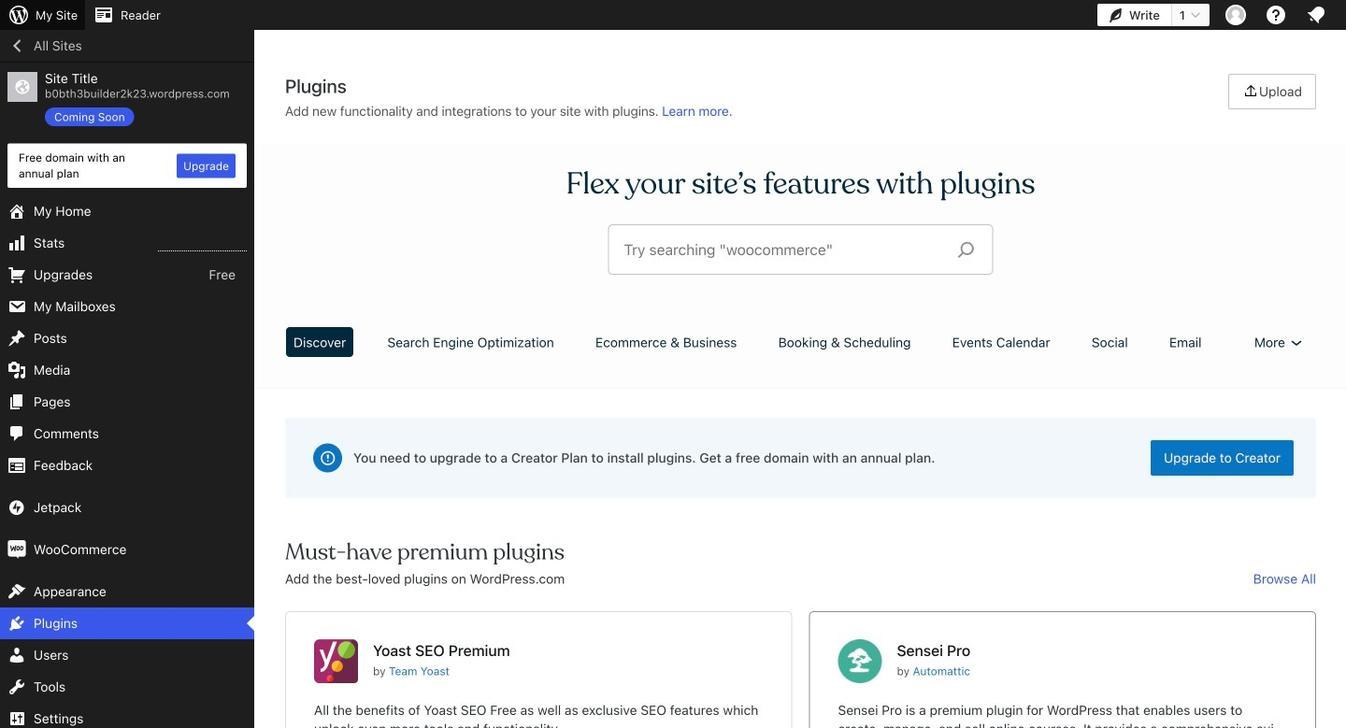 Task type: describe. For each thing, give the bounding box(es) containing it.
highest hourly views 0 image
[[158, 239, 247, 252]]

1 img image from the top
[[7, 499, 26, 517]]

manage your notifications image
[[1306, 4, 1328, 26]]

help image
[[1265, 4, 1288, 26]]

open search image
[[943, 237, 990, 263]]

2 img image from the top
[[7, 541, 26, 559]]

Search search field
[[624, 225, 943, 274]]



Task type: locate. For each thing, give the bounding box(es) containing it.
main content
[[279, 74, 1323, 729]]

0 vertical spatial img image
[[7, 499, 26, 517]]

0 horizontal spatial plugin icon image
[[314, 640, 358, 684]]

None search field
[[609, 225, 993, 274]]

1 horizontal spatial plugin icon image
[[838, 640, 882, 684]]

2 plugin icon image from the left
[[838, 640, 882, 684]]

my profile image
[[1226, 5, 1247, 25]]

plugin icon image
[[314, 640, 358, 684], [838, 640, 882, 684]]

1 plugin icon image from the left
[[314, 640, 358, 684]]

1 vertical spatial img image
[[7, 541, 26, 559]]

img image
[[7, 499, 26, 517], [7, 541, 26, 559]]



Task type: vqa. For each thing, say whether or not it's contained in the screenshot.
second Img from the bottom
yes



